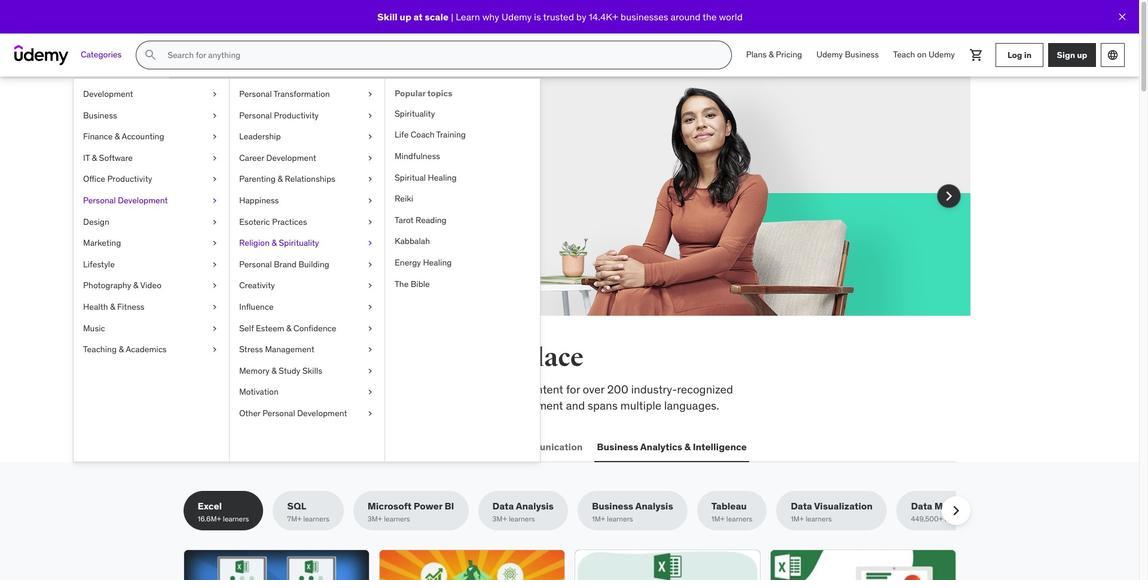 Task type: locate. For each thing, give the bounding box(es) containing it.
& for parenting & relationships
[[278, 174, 283, 185]]

business
[[846, 49, 879, 60], [83, 110, 117, 121], [597, 441, 639, 453], [592, 500, 634, 512]]

2 horizontal spatial udemy
[[929, 49, 956, 60]]

spirituality down esoteric practices link
[[279, 238, 319, 248]]

development
[[83, 89, 133, 99], [266, 152, 316, 163], [118, 195, 168, 206], [297, 408, 347, 419], [209, 441, 270, 453]]

lifestyle link
[[74, 254, 229, 275]]

analysis for data analysis
[[516, 500, 554, 512]]

bible
[[411, 279, 430, 289]]

up for skill
[[400, 11, 412, 23]]

xsmall image for business
[[210, 110, 220, 122]]

healing down mindfulness link
[[428, 172, 457, 183]]

data visualization 1m+ learners
[[791, 500, 873, 524]]

lifestyle
[[83, 259, 115, 270]]

xsmall image inside the "health & fitness" link
[[210, 302, 220, 313]]

fitness
[[117, 302, 145, 312]]

xsmall image for teaching & academics
[[210, 344, 220, 356]]

xsmall image inside religion & spirituality link
[[366, 238, 375, 249]]

& left us.
[[278, 174, 283, 185]]

xsmall image for music
[[210, 323, 220, 335]]

0 horizontal spatial up
[[400, 11, 412, 23]]

development down other
[[209, 441, 270, 453]]

& inside business analytics & intelligence 'button'
[[685, 441, 691, 453]]

0 vertical spatial productivity
[[274, 110, 319, 121]]

skills down stress management link
[[303, 365, 323, 376]]

0 horizontal spatial skills
[[226, 159, 254, 173]]

xsmall image inside business link
[[210, 110, 220, 122]]

xsmall image inside personal productivity link
[[366, 110, 375, 122]]

data right bi in the left bottom of the page
[[493, 500, 514, 512]]

3m+ inside data analysis 3m+ learners
[[493, 515, 508, 524]]

marketing
[[83, 238, 121, 248]]

multiple
[[621, 398, 662, 413]]

development down office productivity link
[[118, 195, 168, 206]]

business analysis 1m+ learners
[[592, 500, 674, 524]]

the down the self on the left
[[223, 343, 262, 373]]

development up parenting & relationships
[[266, 152, 316, 163]]

0 horizontal spatial productivity
[[107, 174, 152, 185]]

web
[[186, 441, 206, 453]]

business inside business analysis 1m+ learners
[[592, 500, 634, 512]]

& right it
[[92, 152, 97, 163]]

shopping cart with 0 items image
[[970, 48, 984, 62]]

1 vertical spatial skills
[[303, 365, 323, 376]]

topic filters element
[[183, 491, 992, 531]]

tableau 1m+ learners
[[712, 500, 753, 524]]

0 vertical spatial the
[[703, 11, 717, 23]]

1 analysis from the left
[[516, 500, 554, 512]]

1 horizontal spatial analysis
[[636, 500, 674, 512]]

personal brand building
[[239, 259, 330, 270]]

modeling
[[935, 500, 978, 512]]

1 your from the left
[[273, 159, 295, 173]]

healing inside spiritual healing link
[[428, 172, 457, 183]]

1 horizontal spatial you
[[405, 129, 440, 154]]

xsmall image inside 'personal transformation' link
[[366, 89, 375, 100]]

xsmall image inside career development link
[[366, 152, 375, 164]]

0 horizontal spatial for
[[256, 159, 270, 173]]

data modeling 449,500+ learners
[[912, 500, 978, 524]]

0 vertical spatial healing
[[428, 172, 457, 183]]

scale
[[425, 11, 449, 23]]

1m+ for business analysis
[[592, 515, 606, 524]]

data left visualization
[[791, 500, 813, 512]]

0 vertical spatial skills
[[226, 159, 254, 173]]

& inside the "health & fitness" link
[[110, 302, 115, 312]]

1 horizontal spatial leadership
[[371, 441, 422, 453]]

8 learners from the left
[[945, 515, 972, 524]]

leadership button
[[369, 433, 424, 461]]

1m+ inside business analysis 1m+ learners
[[592, 515, 606, 524]]

0 vertical spatial up
[[400, 11, 412, 23]]

xsmall image for happiness
[[366, 195, 375, 207]]

business inside 'button'
[[597, 441, 639, 453]]

business link
[[74, 105, 229, 126]]

1 3m+ from the left
[[368, 515, 383, 524]]

data for data visualization
[[791, 500, 813, 512]]

3m+ inside microsoft power bi 3m+ learners
[[368, 515, 383, 524]]

health & fitness
[[83, 302, 145, 312]]

learners inside tableau 1m+ learners
[[727, 515, 753, 524]]

learners inside business analysis 1m+ learners
[[607, 515, 633, 524]]

1 horizontal spatial the
[[703, 11, 717, 23]]

1 horizontal spatial up
[[1078, 49, 1088, 60]]

1 horizontal spatial your
[[364, 159, 386, 173]]

healing inside energy healing link
[[423, 257, 452, 268]]

2 learners from the left
[[304, 515, 330, 524]]

xsmall image inside music link
[[210, 323, 220, 335]]

xsmall image inside office productivity link
[[210, 174, 220, 185]]

skills inside 'link'
[[303, 365, 323, 376]]

0 horizontal spatial analysis
[[516, 500, 554, 512]]

2 analysis from the left
[[636, 500, 674, 512]]

personal up personal productivity
[[239, 89, 272, 99]]

xsmall image inside creativity link
[[366, 280, 375, 292]]

learners inside "data modeling 449,500+ learners"
[[945, 515, 972, 524]]

xsmall image for leadership
[[366, 131, 375, 143]]

spirituality down popular at the left
[[395, 108, 435, 119]]

& inside finance & accounting "link"
[[115, 131, 120, 142]]

development for web development
[[209, 441, 270, 453]]

office productivity link
[[74, 169, 229, 190]]

& inside religion & spirituality link
[[272, 238, 277, 248]]

xsmall image for development
[[210, 89, 220, 100]]

finance & accounting
[[83, 131, 164, 142]]

over
[[583, 382, 605, 397]]

& inside it & software link
[[92, 152, 97, 163]]

udemy left is
[[502, 11, 532, 23]]

16.6m+
[[198, 515, 221, 524]]

well-
[[362, 398, 387, 413]]

leadership inside button
[[371, 441, 422, 453]]

influence link
[[230, 297, 385, 318]]

development link
[[74, 84, 229, 105]]

personal up the design
[[83, 195, 116, 206]]

stress
[[239, 344, 263, 355]]

2 horizontal spatial data
[[912, 500, 933, 512]]

spirituality
[[395, 108, 435, 119], [279, 238, 319, 248]]

personal transformation
[[239, 89, 330, 99]]

analysis for business analysis
[[636, 500, 674, 512]]

communication
[[510, 441, 583, 453]]

up inside "sign up" link
[[1078, 49, 1088, 60]]

data inside the data visualization 1m+ learners
[[791, 500, 813, 512]]

personal down workplace
[[263, 408, 295, 419]]

5 learners from the left
[[607, 515, 633, 524]]

1 horizontal spatial spirituality
[[395, 108, 435, 119]]

& right teaching
[[119, 344, 124, 355]]

0 horizontal spatial you
[[336, 343, 379, 373]]

xsmall image inside the influence link
[[366, 302, 375, 313]]

xsmall image inside parenting & relationships link
[[366, 174, 375, 185]]

reiki
[[395, 193, 414, 204]]

design
[[83, 216, 109, 227]]

xsmall image inside happiness link
[[366, 195, 375, 207]]

& right "analytics"
[[685, 441, 691, 453]]

stress management link
[[230, 339, 385, 361]]

1 vertical spatial spirituality
[[279, 238, 319, 248]]

2 data from the left
[[791, 500, 813, 512]]

your
[[273, 159, 295, 173], [364, 159, 386, 173]]

development down the categories dropdown button
[[83, 89, 133, 99]]

& left video
[[133, 280, 138, 291]]

xsmall image inside motivation 'link'
[[366, 387, 375, 398]]

leadership up "career"
[[239, 131, 281, 142]]

photography
[[83, 280, 131, 291]]

xsmall image for office productivity
[[210, 174, 220, 185]]

1 horizontal spatial productivity
[[274, 110, 319, 121]]

0 horizontal spatial the
[[223, 343, 262, 373]]

1 horizontal spatial for
[[567, 382, 580, 397]]

& right health
[[110, 302, 115, 312]]

0 vertical spatial you
[[405, 129, 440, 154]]

& inside parenting & relationships link
[[278, 174, 283, 185]]

2 1m+ from the left
[[712, 515, 725, 524]]

xsmall image inside teaching & academics link
[[210, 344, 220, 356]]

1 vertical spatial the
[[223, 343, 262, 373]]

xsmall image inside finance & accounting "link"
[[210, 131, 220, 143]]

xsmall image inside it & software link
[[210, 152, 220, 164]]

that
[[318, 129, 358, 154]]

3 data from the left
[[912, 500, 933, 512]]

1 vertical spatial healing
[[423, 257, 452, 268]]

up left at
[[400, 11, 412, 23]]

xsmall image
[[210, 89, 220, 100], [366, 89, 375, 100], [366, 110, 375, 122], [210, 131, 220, 143], [210, 152, 220, 164], [366, 152, 375, 164], [210, 174, 220, 185], [210, 195, 220, 207], [366, 280, 375, 292], [210, 323, 220, 335], [210, 344, 220, 356], [366, 365, 375, 377]]

1 learners from the left
[[223, 515, 249, 524]]

xsmall image for personal productivity
[[366, 110, 375, 122]]

& left study
[[272, 365, 277, 376]]

productivity up personal development
[[107, 174, 152, 185]]

1 vertical spatial you
[[336, 343, 379, 373]]

leadership down rounded
[[371, 441, 422, 453]]

business for business analytics & intelligence
[[597, 441, 639, 453]]

log in
[[1008, 49, 1032, 60]]

& inside photography & video link
[[133, 280, 138, 291]]

0 horizontal spatial 3m+
[[368, 515, 383, 524]]

analysis inside data analysis 3m+ learners
[[516, 500, 554, 512]]

power
[[414, 500, 443, 512]]

7 learners from the left
[[806, 515, 832, 524]]

accounting
[[122, 131, 164, 142]]

xsmall image inside esoteric practices link
[[366, 216, 375, 228]]

1m+ inside the data visualization 1m+ learners
[[791, 515, 805, 524]]

esteem
[[256, 323, 285, 334]]

1 vertical spatial skills
[[323, 382, 349, 397]]

brand
[[274, 259, 297, 270]]

life
[[395, 129, 409, 140]]

0 horizontal spatial leadership
[[239, 131, 281, 142]]

xsmall image inside self esteem & confidence link
[[366, 323, 375, 335]]

data inside "data modeling 449,500+ learners"
[[912, 500, 933, 512]]

the bible link
[[385, 274, 540, 295]]

healing up bible
[[423, 257, 452, 268]]

2 your from the left
[[364, 159, 386, 173]]

the bible
[[395, 279, 430, 289]]

& inside memory & study skills 'link'
[[272, 365, 277, 376]]

1 vertical spatial leadership
[[371, 441, 422, 453]]

1 data from the left
[[493, 500, 514, 512]]

rounded
[[387, 398, 430, 413]]

productivity down transformation on the top of the page
[[274, 110, 319, 121]]

xsmall image for finance & accounting
[[210, 131, 220, 143]]

workplace
[[268, 382, 321, 397]]

0 vertical spatial spirituality
[[395, 108, 435, 119]]

0 horizontal spatial spirituality
[[279, 238, 319, 248]]

the left world
[[703, 11, 717, 23]]

leadership
[[239, 131, 281, 142], [371, 441, 422, 453]]

personal for personal development
[[83, 195, 116, 206]]

xsmall image inside leadership link
[[366, 131, 375, 143]]

data for data analysis
[[493, 500, 514, 512]]

sign up link
[[1049, 43, 1097, 67]]

3 learners from the left
[[384, 515, 410, 524]]

0 vertical spatial for
[[256, 159, 270, 173]]

in right log
[[1025, 49, 1032, 60]]

analysis inside business analysis 1m+ learners
[[636, 500, 674, 512]]

in up "including"
[[446, 343, 469, 373]]

your up parenting & relationships
[[273, 159, 295, 173]]

tarot
[[395, 215, 414, 225]]

udemy business link
[[810, 41, 887, 69]]

up
[[400, 11, 412, 23], [1078, 49, 1088, 60]]

& for teaching & academics
[[119, 344, 124, 355]]

xsmall image inside lifestyle link
[[210, 259, 220, 271]]

reiki link
[[385, 189, 540, 210]]

mindfulness
[[395, 151, 440, 162]]

xsmall image inside other personal development link
[[366, 408, 375, 420]]

development inside button
[[209, 441, 270, 453]]

3 1m+ from the left
[[791, 515, 805, 524]]

& right plans on the right top
[[769, 49, 774, 60]]

self esteem & confidence link
[[230, 318, 385, 339]]

religion
[[239, 238, 270, 248]]

1 horizontal spatial 3m+
[[493, 515, 508, 524]]

personal down religion
[[239, 259, 272, 270]]

xsmall image for personal transformation
[[366, 89, 375, 100]]

religion & spirituality element
[[385, 79, 540, 462]]

for up and at the bottom of page
[[567, 382, 580, 397]]

xsmall image inside personal brand building link
[[366, 259, 375, 271]]

xsmall image inside marketing link
[[210, 238, 220, 249]]

you up the get
[[405, 129, 440, 154]]

healing for spiritual healing
[[428, 172, 457, 183]]

data analysis 3m+ learners
[[493, 500, 554, 524]]

& right religion
[[272, 238, 277, 248]]

xsmall image inside photography & video link
[[210, 280, 220, 292]]

carousel element
[[169, 77, 971, 345]]

sign up
[[1058, 49, 1088, 60]]

choose a language image
[[1108, 49, 1120, 61]]

0 horizontal spatial 1m+
[[592, 515, 606, 524]]

1 horizontal spatial skills
[[303, 365, 323, 376]]

xsmall image inside design link
[[210, 216, 220, 228]]

xsmall image inside personal development link
[[210, 195, 220, 207]]

& for memory & study skills
[[272, 365, 277, 376]]

management
[[265, 344, 315, 355]]

udemy right on
[[929, 49, 956, 60]]

present
[[298, 159, 336, 173]]

xsmall image for motivation
[[366, 387, 375, 398]]

1 horizontal spatial data
[[791, 500, 813, 512]]

data inside data analysis 3m+ learners
[[493, 500, 514, 512]]

xsmall image for religion & spirituality
[[366, 238, 375, 249]]

2 horizontal spatial 1m+
[[791, 515, 805, 524]]

skills up started
[[226, 159, 254, 173]]

& right 'esteem' at the bottom of the page
[[287, 323, 292, 334]]

log
[[1008, 49, 1023, 60]]

0 vertical spatial leadership
[[239, 131, 281, 142]]

udemy right pricing
[[817, 49, 843, 60]]

xsmall image
[[210, 110, 220, 122], [366, 131, 375, 143], [366, 174, 375, 185], [366, 195, 375, 207], [210, 216, 220, 228], [366, 216, 375, 228], [210, 238, 220, 249], [366, 238, 375, 249], [210, 259, 220, 271], [366, 259, 375, 271], [210, 280, 220, 292], [210, 302, 220, 313], [366, 302, 375, 313], [366, 323, 375, 335], [366, 344, 375, 356], [366, 387, 375, 398], [366, 408, 375, 420]]

1 horizontal spatial udemy
[[817, 49, 843, 60]]

& inside self esteem & confidence link
[[287, 323, 292, 334]]

|
[[451, 11, 454, 23]]

for up parenting
[[256, 159, 270, 173]]

xsmall image for stress management
[[366, 344, 375, 356]]

finance & accounting link
[[74, 126, 229, 148]]

0 vertical spatial in
[[1025, 49, 1032, 60]]

personal up "learning"
[[239, 110, 272, 121]]

data
[[493, 500, 514, 512], [791, 500, 813, 512], [912, 500, 933, 512]]

learners inside sql 7m+ learners
[[304, 515, 330, 524]]

xsmall image inside memory & study skills 'link'
[[366, 365, 375, 377]]

topics
[[428, 88, 453, 99]]

spirituality link
[[385, 103, 540, 125]]

1 vertical spatial productivity
[[107, 174, 152, 185]]

xsmall image for influence
[[366, 302, 375, 313]]

0 horizontal spatial data
[[493, 500, 514, 512]]

1 horizontal spatial 1m+
[[712, 515, 725, 524]]

it & software link
[[74, 148, 229, 169]]

happiness link
[[230, 190, 385, 212]]

you inside learning that gets you skills for your present (and your future). get started with us.
[[405, 129, 440, 154]]

1 vertical spatial for
[[567, 382, 580, 397]]

1 vertical spatial up
[[1078, 49, 1088, 60]]

1 1m+ from the left
[[592, 515, 606, 524]]

you up to
[[336, 343, 379, 373]]

1 vertical spatial in
[[446, 343, 469, 373]]

need
[[383, 343, 441, 373]]

analysis
[[516, 500, 554, 512], [636, 500, 674, 512]]

up right sign
[[1078, 49, 1088, 60]]

& inside teaching & academics link
[[119, 344, 124, 355]]

xsmall image inside development link
[[210, 89, 220, 100]]

&
[[769, 49, 774, 60], [115, 131, 120, 142], [92, 152, 97, 163], [278, 174, 283, 185], [272, 238, 277, 248], [133, 280, 138, 291], [110, 302, 115, 312], [287, 323, 292, 334], [119, 344, 124, 355], [272, 365, 277, 376], [685, 441, 691, 453]]

all
[[183, 343, 219, 373]]

leadership for leadership link
[[239, 131, 281, 142]]

& inside the plans & pricing link
[[769, 49, 774, 60]]

up for sign
[[1078, 49, 1088, 60]]

personal development link
[[74, 190, 229, 212]]

2 3m+ from the left
[[493, 515, 508, 524]]

and
[[566, 398, 585, 413]]

0 vertical spatial skills
[[266, 343, 331, 373]]

0 horizontal spatial your
[[273, 159, 295, 173]]

memory & study skills
[[239, 365, 323, 376]]

skills
[[226, 159, 254, 173], [303, 365, 323, 376]]

data up 449,500+
[[912, 500, 933, 512]]

4 learners from the left
[[509, 515, 535, 524]]

& for it & software
[[92, 152, 97, 163]]

xsmall image inside stress management link
[[366, 344, 375, 356]]

& right finance
[[115, 131, 120, 142]]

your right (and at the left top
[[364, 159, 386, 173]]

life coach training link
[[385, 125, 540, 146]]

close image
[[1117, 11, 1129, 23]]

plans & pricing
[[747, 49, 803, 60]]

productivity for office productivity
[[107, 174, 152, 185]]

business for business analysis 1m+ learners
[[592, 500, 634, 512]]

6 learners from the left
[[727, 515, 753, 524]]

udemy inside udemy business link
[[817, 49, 843, 60]]

xsmall image for personal development
[[210, 195, 220, 207]]



Task type: describe. For each thing, give the bounding box(es) containing it.
businesses
[[621, 11, 669, 23]]

xsmall image for lifestyle
[[210, 259, 220, 271]]

spiritual healing
[[395, 172, 457, 183]]

parenting & relationships link
[[230, 169, 385, 190]]

music
[[83, 323, 105, 334]]

business for business
[[83, 110, 117, 121]]

xsmall image for design
[[210, 216, 220, 228]]

our
[[255, 398, 272, 413]]

tarot reading link
[[385, 210, 540, 231]]

personal productivity
[[239, 110, 319, 121]]

0 horizontal spatial udemy
[[502, 11, 532, 23]]

learning
[[226, 129, 314, 154]]

by
[[577, 11, 587, 23]]

xsmall image for other personal development
[[366, 408, 375, 420]]

xsmall image for career development
[[366, 152, 375, 164]]

motivation link
[[230, 382, 385, 403]]

learners inside the data visualization 1m+ learners
[[806, 515, 832, 524]]

other personal development
[[239, 408, 347, 419]]

personal for personal brand building
[[239, 259, 272, 270]]

energy
[[395, 257, 421, 268]]

xsmall image for photography & video
[[210, 280, 220, 292]]

& for health & fitness
[[110, 302, 115, 312]]

data for data modeling
[[912, 500, 933, 512]]

learning that gets you skills for your present (and your future). get started with us.
[[226, 129, 446, 189]]

development down motivation 'link'
[[297, 408, 347, 419]]

esoteric practices
[[239, 216, 307, 227]]

office
[[83, 174, 105, 185]]

next image
[[940, 187, 959, 206]]

you for gets
[[405, 129, 440, 154]]

catalog
[[274, 398, 312, 413]]

udemy inside teach on udemy link
[[929, 49, 956, 60]]

& for plans & pricing
[[769, 49, 774, 60]]

submit search image
[[144, 48, 158, 62]]

one
[[473, 343, 517, 373]]

learners inside data analysis 3m+ learners
[[509, 515, 535, 524]]

0 horizontal spatial in
[[446, 343, 469, 373]]

to
[[351, 382, 362, 397]]

for inside covering critical workplace skills to technical topics, including prep content for over 200 industry-recognized certifications, our catalog supports well-rounded professional development and spans multiple languages.
[[567, 382, 580, 397]]

xsmall image for self esteem & confidence
[[366, 323, 375, 335]]

1 horizontal spatial in
[[1025, 49, 1032, 60]]

relationships
[[285, 174, 336, 185]]

1m+ inside tableau 1m+ learners
[[712, 515, 725, 524]]

spirituality inside "link"
[[395, 108, 435, 119]]

get
[[428, 159, 446, 173]]

xsmall image for health & fitness
[[210, 302, 220, 313]]

around
[[671, 11, 701, 23]]

kabbalah link
[[385, 231, 540, 253]]

business analytics & intelligence button
[[595, 433, 750, 461]]

covering
[[183, 382, 229, 397]]

spans
[[588, 398, 618, 413]]

449,500+
[[912, 515, 944, 524]]

xsmall image for personal brand building
[[366, 259, 375, 271]]

parenting & relationships
[[239, 174, 336, 185]]

for inside learning that gets you skills for your present (and your future). get started with us.
[[256, 159, 270, 173]]

personal for personal productivity
[[239, 110, 272, 121]]

life coach training
[[395, 129, 466, 140]]

spiritual healing link
[[385, 167, 540, 189]]

learners inside microsoft power bi 3m+ learners
[[384, 515, 410, 524]]

skills inside covering critical workplace skills to technical topics, including prep content for over 200 industry-recognized certifications, our catalog supports well-rounded professional development and spans multiple languages.
[[323, 382, 349, 397]]

udemy image
[[14, 45, 69, 65]]

motivation
[[239, 387, 279, 398]]

spiritual
[[395, 172, 426, 183]]

leadership for leadership button
[[371, 441, 422, 453]]

personal development
[[83, 195, 168, 206]]

next image
[[947, 502, 966, 521]]

professional
[[432, 398, 495, 413]]

development
[[497, 398, 564, 413]]

started
[[226, 174, 263, 189]]

trusted
[[543, 11, 574, 23]]

other personal development link
[[230, 403, 385, 425]]

& for religion & spirituality
[[272, 238, 277, 248]]

technical
[[364, 382, 410, 397]]

skills inside learning that gets you skills for your present (and your future). get started with us.
[[226, 159, 254, 173]]

microsoft power bi 3m+ learners
[[368, 500, 455, 524]]

prep
[[499, 382, 522, 397]]

transformation
[[274, 89, 330, 99]]

popular topics
[[395, 88, 453, 99]]

teaching & academics
[[83, 344, 167, 355]]

teach
[[894, 49, 916, 60]]

xsmall image for it & software
[[210, 152, 220, 164]]

mindfulness link
[[385, 146, 540, 167]]

covering critical workplace skills to technical topics, including prep content for over 200 industry-recognized certifications, our catalog supports well-rounded professional development and spans multiple languages.
[[183, 382, 734, 413]]

happiness
[[239, 195, 279, 206]]

photography & video
[[83, 280, 162, 291]]

academics
[[126, 344, 167, 355]]

productivity for personal productivity
[[274, 110, 319, 121]]

you for skills
[[336, 343, 379, 373]]

tarot reading
[[395, 215, 447, 225]]

pricing
[[776, 49, 803, 60]]

with
[[266, 174, 287, 189]]

parenting
[[239, 174, 276, 185]]

personal transformation link
[[230, 84, 385, 105]]

xsmall image for creativity
[[366, 280, 375, 292]]

it & software
[[83, 152, 133, 163]]

topics,
[[413, 382, 447, 397]]

leadership link
[[230, 126, 385, 148]]

udemy business
[[817, 49, 879, 60]]

skill
[[378, 11, 398, 23]]

career development link
[[230, 148, 385, 169]]

supports
[[315, 398, 360, 413]]

memory & study skills link
[[230, 361, 385, 382]]

xsmall image for esoteric practices
[[366, 216, 375, 228]]

xsmall image for marketing
[[210, 238, 220, 249]]

software
[[99, 152, 133, 163]]

development for career development
[[266, 152, 316, 163]]

creativity
[[239, 280, 275, 291]]

coach
[[411, 129, 435, 140]]

communication button
[[508, 433, 585, 461]]

development for personal development
[[118, 195, 168, 206]]

& for finance & accounting
[[115, 131, 120, 142]]

the
[[395, 279, 409, 289]]

1m+ for data visualization
[[791, 515, 805, 524]]

(and
[[339, 159, 361, 173]]

other
[[239, 408, 261, 419]]

xsmall image for parenting & relationships
[[366, 174, 375, 185]]

all the skills you need in one place
[[183, 343, 584, 373]]

stress management
[[239, 344, 315, 355]]

building
[[299, 259, 330, 270]]

practices
[[272, 216, 307, 227]]

influence
[[239, 302, 274, 312]]

energy healing
[[395, 257, 452, 268]]

video
[[140, 280, 162, 291]]

healing for energy healing
[[423, 257, 452, 268]]

study
[[279, 365, 301, 376]]

personal for personal transformation
[[239, 89, 272, 99]]

critical
[[232, 382, 266, 397]]

xsmall image for memory & study skills
[[366, 365, 375, 377]]

music link
[[74, 318, 229, 339]]

learners inside excel 16.6m+ learners
[[223, 515, 249, 524]]

Search for anything text field
[[165, 45, 717, 65]]

& for photography & video
[[133, 280, 138, 291]]

self esteem & confidence
[[239, 323, 337, 334]]

intelligence
[[693, 441, 747, 453]]



Task type: vqa. For each thing, say whether or not it's contained in the screenshot.
Healing
yes



